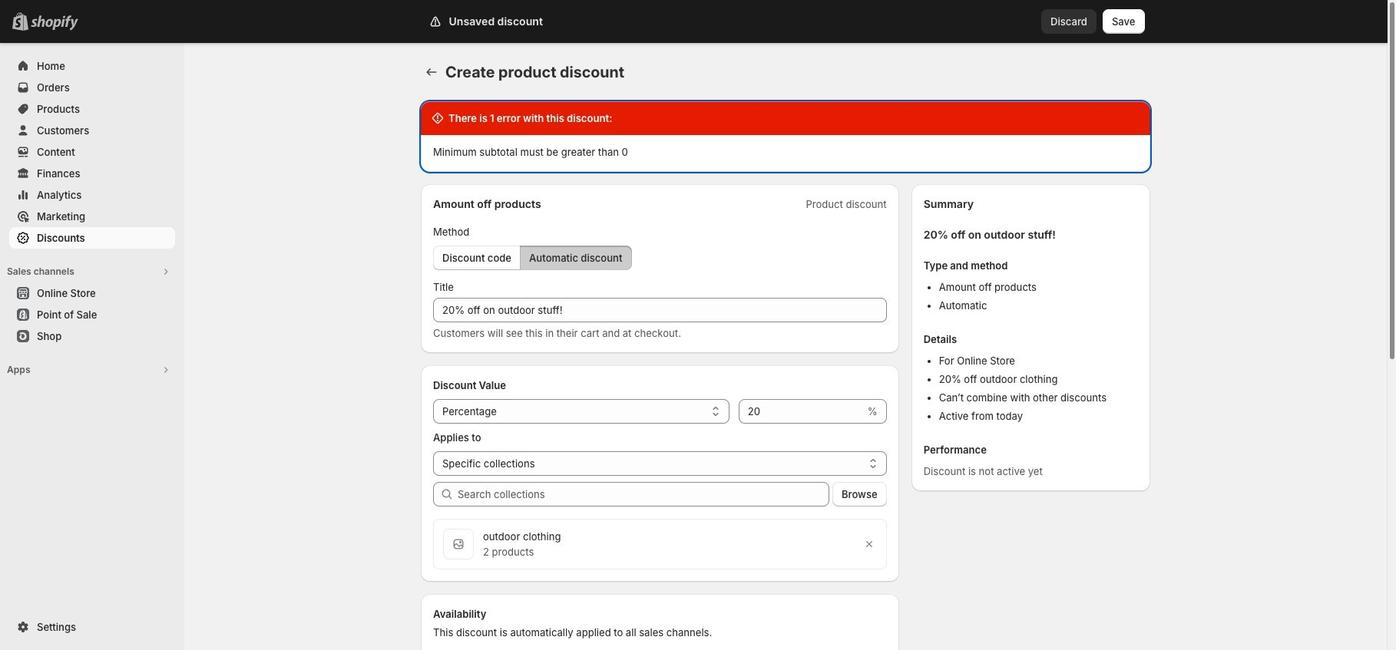 Task type: vqa. For each thing, say whether or not it's contained in the screenshot.
add from url button
no



Task type: locate. For each thing, give the bounding box(es) containing it.
None text field
[[433, 298, 887, 323]]

shopify image
[[31, 15, 78, 31]]

None text field
[[739, 399, 865, 424]]



Task type: describe. For each thing, give the bounding box(es) containing it.
Search collections text field
[[458, 482, 830, 507]]



